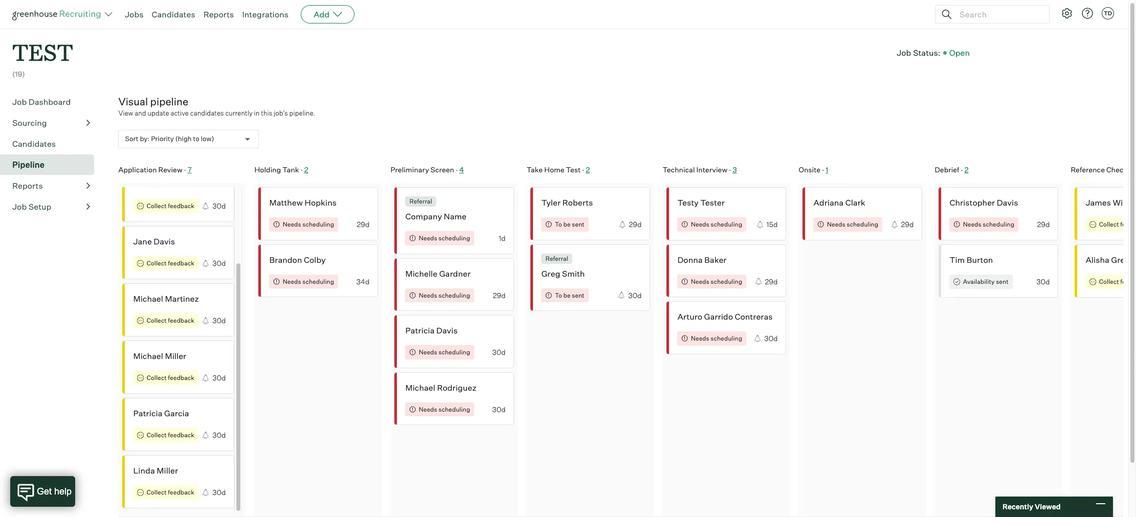 Task type: describe. For each thing, give the bounding box(es) containing it.
application
[[118, 165, 157, 174]]

be for 29d
[[564, 221, 571, 228]]

needs for michelle gardner
[[419, 291, 437, 299]]

sort
[[125, 135, 138, 143]]

1 2 from the left
[[304, 165, 308, 174]]

feedback for michael garcia
[[168, 202, 194, 210]]

job dashboard
[[12, 97, 71, 107]]

sourcing
[[12, 118, 47, 128]]

hopkins
[[305, 198, 337, 208]]

recently viewed
[[1003, 503, 1061, 511]]

reference
[[1071, 165, 1105, 174]]

add button
[[301, 5, 355, 24]]

2 2 from the left
[[586, 165, 590, 174]]

patricia for patricia davis
[[405, 326, 435, 336]]

collect for michael miller
[[147, 374, 167, 382]]

brandon
[[269, 255, 302, 265]]

donna baker
[[678, 255, 727, 265]]

1d
[[499, 234, 506, 243]]

5 · from the left
[[729, 165, 731, 174]]

alisha green
[[1086, 255, 1135, 265]]

colby
[[304, 255, 326, 265]]

job for job setup
[[12, 201, 27, 212]]

patricia davis
[[405, 326, 458, 336]]

to for 30d
[[555, 291, 562, 299]]

2 · from the left
[[301, 165, 303, 174]]

james wilson
[[1086, 198, 1136, 208]]

technical interview · 3
[[663, 165, 737, 174]]

3 2 from the left
[[965, 165, 969, 174]]

pipeline
[[12, 159, 44, 170]]

baker
[[705, 255, 727, 265]]

preliminary screen · 4
[[391, 165, 464, 174]]

integrations
[[242, 9, 289, 19]]

active
[[171, 109, 189, 117]]

debrief
[[935, 165, 960, 174]]

testy
[[678, 198, 699, 208]]

greg smith
[[542, 268, 585, 279]]

roberts
[[563, 198, 593, 208]]

jane davis
[[133, 236, 175, 247]]

feedb for wilson
[[1121, 221, 1136, 228]]

jane
[[133, 236, 152, 247]]

pipeline.
[[289, 109, 316, 117]]

job dashboard link
[[12, 96, 90, 108]]

0 horizontal spatial candidates
[[12, 139, 56, 149]]

donna
[[678, 255, 703, 265]]

debrief · 2
[[935, 165, 969, 174]]

wilson
[[1113, 198, 1136, 208]]

sourcing link
[[12, 117, 90, 129]]

test (19)
[[12, 37, 73, 78]]

davis for jane davis
[[154, 236, 175, 247]]

to be sent for 29d
[[555, 221, 585, 228]]

martinez
[[165, 294, 199, 304]]

patricia garcia
[[133, 408, 189, 419]]

job setup link
[[12, 200, 90, 213]]

availability
[[963, 278, 995, 285]]

scheduling for brandon colby
[[303, 278, 334, 285]]

job for job dashboard
[[12, 97, 27, 107]]

contreras
[[735, 312, 773, 322]]

test
[[12, 37, 73, 67]]

availability sent
[[963, 278, 1009, 285]]

adriana clark
[[814, 198, 866, 208]]

home
[[544, 165, 565, 174]]

visual pipeline view and update active candidates currently in this job's pipeline.
[[118, 95, 316, 117]]

onsite · 1
[[799, 165, 829, 174]]

needs scheduling for donna baker
[[691, 278, 742, 285]]

0 horizontal spatial reports link
[[12, 179, 90, 192]]

recently
[[1003, 503, 1034, 511]]

holding
[[255, 165, 281, 174]]

needs for donna baker
[[691, 278, 710, 285]]

collect for patricia garcia
[[147, 432, 167, 439]]

michael rodriguez
[[405, 383, 477, 393]]

sort by: priority (high to low)
[[125, 135, 214, 143]]

michelle
[[405, 268, 438, 279]]

scheduling for donna baker
[[711, 278, 742, 285]]

collect for jane davis
[[147, 260, 167, 267]]

pipeline
[[150, 95, 188, 108]]

status:
[[913, 47, 941, 58]]

christopher
[[950, 198, 995, 208]]

collect feedback for jane davis
[[147, 260, 194, 267]]

currently
[[225, 109, 253, 117]]

and
[[135, 109, 146, 117]]

tyler
[[542, 198, 561, 208]]

scheduling for michael rodriguez
[[439, 406, 470, 413]]

feedback for michael miller
[[168, 374, 194, 382]]

burton
[[967, 255, 993, 265]]

7 · from the left
[[961, 165, 963, 174]]

technical
[[663, 165, 695, 174]]

michael for michael garcia
[[133, 179, 163, 189]]

feedb for green
[[1121, 278, 1136, 286]]

integrations link
[[242, 9, 289, 19]]

greg
[[542, 268, 560, 279]]

scheduling for patricia davis
[[439, 349, 470, 356]]

davis for christopher davis
[[997, 198, 1018, 208]]

34d
[[356, 277, 370, 286]]

job's
[[274, 109, 288, 117]]

needs scheduling for adriana clark
[[827, 221, 879, 228]]

needs scheduling for matthew hopkins
[[283, 221, 334, 228]]

3
[[733, 165, 737, 174]]

feedback for linda miller
[[168, 489, 194, 497]]

michael miller
[[133, 351, 186, 361]]

job setup
[[12, 201, 51, 212]]

setup
[[29, 201, 51, 212]]

to be sent for 30d
[[555, 291, 585, 299]]

company name
[[405, 211, 467, 222]]

needs scheduling for brandon colby
[[283, 278, 334, 285]]

needs scheduling down company name
[[419, 234, 470, 242]]

needs scheduling for arturo garrido contreras
[[691, 335, 742, 342]]

sent for 29d
[[572, 221, 585, 228]]

collect for michael garcia
[[147, 202, 167, 210]]

needs for testy tester
[[691, 221, 710, 228]]

needs for brandon colby
[[283, 278, 301, 285]]



Task type: vqa. For each thing, say whether or not it's contained in the screenshot.
Order History
no



Task type: locate. For each thing, give the bounding box(es) containing it.
miller for michael miller
[[165, 351, 186, 361]]

dashboard
[[29, 97, 71, 107]]

collect feedback down michael miller
[[147, 374, 194, 382]]

0 vertical spatial feedb
[[1121, 221, 1136, 228]]

open
[[950, 47, 970, 58]]

michael martinez
[[133, 294, 199, 304]]

1 collect feedb from the top
[[1099, 221, 1136, 228]]

collect feedback down michael garcia
[[147, 202, 194, 210]]

1 horizontal spatial referral
[[546, 255, 568, 262]]

6 feedback from the top
[[168, 489, 194, 497]]

needs scheduling down tester
[[691, 221, 742, 228]]

scheduling for testy tester
[[711, 221, 742, 228]]

feedback down martinez
[[168, 317, 194, 325]]

needs for michael rodriguez
[[419, 406, 437, 413]]

2 vertical spatial sent
[[572, 291, 585, 299]]

to be sent
[[555, 221, 585, 228], [555, 291, 585, 299]]

needs down donna baker on the right of page
[[691, 278, 710, 285]]

scheduling for arturo garrido contreras
[[711, 335, 742, 342]]

1 vertical spatial be
[[564, 291, 571, 299]]

collect down jane davis
[[147, 260, 167, 267]]

interview
[[697, 165, 728, 174]]

4 · from the left
[[582, 165, 584, 174]]

· right tank
[[301, 165, 303, 174]]

1 vertical spatial garcia
[[164, 408, 189, 419]]

reference check link
[[1071, 165, 1136, 175]]

· left 1
[[822, 165, 824, 174]]

sent down 'smith'
[[572, 291, 585, 299]]

collect feedback for linda miller
[[147, 489, 194, 497]]

0 vertical spatial to be sent
[[555, 221, 585, 228]]

needs for christopher davis
[[963, 221, 982, 228]]

needs down patricia davis
[[419, 349, 437, 356]]

1 horizontal spatial 2
[[586, 165, 590, 174]]

patricia for patricia garcia
[[133, 408, 162, 419]]

collect feedb down green
[[1099, 278, 1136, 286]]

sent for 30d
[[572, 291, 585, 299]]

1
[[826, 165, 829, 174]]

collect feedback for michael miller
[[147, 374, 194, 382]]

green
[[1112, 255, 1135, 265]]

0 vertical spatial job
[[897, 47, 912, 58]]

collect feedback down patricia garcia at the bottom
[[147, 432, 194, 439]]

1 vertical spatial job
[[12, 97, 27, 107]]

1 vertical spatial to be sent
[[555, 291, 585, 299]]

2 to be sent from the top
[[555, 291, 585, 299]]

needs scheduling for michelle gardner
[[419, 291, 470, 299]]

needs down "matthew"
[[283, 221, 301, 228]]

scheduling down arturo garrido contreras
[[711, 335, 742, 342]]

review
[[158, 165, 182, 174]]

to for 29d
[[555, 221, 562, 228]]

job left setup
[[12, 201, 27, 212]]

collect down patricia garcia at the bottom
[[147, 432, 167, 439]]

0 vertical spatial to
[[555, 221, 562, 228]]

collect feedb down james wilson
[[1099, 221, 1136, 228]]

adriana
[[814, 198, 844, 208]]

be down "greg smith"
[[564, 291, 571, 299]]

0 horizontal spatial referral
[[410, 198, 432, 205]]

30d
[[212, 202, 226, 211], [212, 259, 226, 268], [1037, 277, 1050, 286], [628, 291, 642, 300], [212, 316, 226, 325], [765, 334, 778, 343], [492, 348, 506, 357], [212, 374, 226, 382], [492, 405, 506, 414], [212, 431, 226, 440], [212, 488, 226, 497]]

to be sent down tyler roberts
[[555, 221, 585, 228]]

view
[[118, 109, 133, 117]]

garcia for patricia garcia
[[164, 408, 189, 419]]

collect feedback down linda miller
[[147, 489, 194, 497]]

3 collect feedback from the top
[[147, 317, 194, 325]]

viewed
[[1035, 503, 1061, 511]]

scheduling for adriana clark
[[847, 221, 879, 228]]

scheduling down patricia davis
[[439, 349, 470, 356]]

0 vertical spatial collect feedb
[[1099, 221, 1136, 228]]

alisha
[[1086, 255, 1110, 265]]

2 right tank
[[304, 165, 308, 174]]

reports link left the integrations on the top left
[[203, 9, 234, 19]]

update
[[148, 109, 169, 117]]

michael for michael rodriguez
[[405, 383, 435, 393]]

1 vertical spatial miller
[[157, 466, 178, 476]]

arturo garrido contreras
[[678, 312, 773, 322]]

needs scheduling for michael rodriguez
[[419, 406, 470, 413]]

davis for patricia davis
[[436, 326, 458, 336]]

1 feedback from the top
[[168, 202, 194, 210]]

collect feedb for green
[[1099, 278, 1136, 286]]

referral up company at the top left of page
[[410, 198, 432, 205]]

collect feedback down jane davis
[[147, 260, 194, 267]]

1 collect feedback from the top
[[147, 202, 194, 210]]

· left 7
[[184, 165, 186, 174]]

1 horizontal spatial davis
[[436, 326, 458, 336]]

collect feedback for michael garcia
[[147, 202, 194, 210]]

0 vertical spatial candidates
[[152, 9, 195, 19]]

1 vertical spatial reports link
[[12, 179, 90, 192]]

scheduling down baker
[[711, 278, 742, 285]]

1 be from the top
[[564, 221, 571, 228]]

needs down michael rodriguez
[[419, 406, 437, 413]]

needs down company at the top left of page
[[419, 234, 437, 242]]

job up the sourcing
[[12, 97, 27, 107]]

7
[[188, 165, 192, 174]]

needs scheduling down colby
[[283, 278, 334, 285]]

5 collect feedback from the top
[[147, 432, 194, 439]]

reports left the integrations on the top left
[[203, 9, 234, 19]]

take
[[527, 165, 543, 174]]

candidates right jobs at the left top of the page
[[152, 9, 195, 19]]

sent right availability
[[996, 278, 1009, 285]]

collect down michael miller
[[147, 374, 167, 382]]

scheduling down name
[[439, 234, 470, 242]]

candidates link
[[152, 9, 195, 19], [12, 137, 90, 150]]

feedb
[[1121, 221, 1136, 228], [1121, 278, 1136, 286]]

needs for matthew hopkins
[[283, 221, 301, 228]]

by:
[[140, 135, 150, 143]]

job status:
[[897, 47, 941, 58]]

0 vertical spatial patricia
[[405, 326, 435, 336]]

rodriguez
[[437, 383, 477, 393]]

job for job status:
[[897, 47, 912, 58]]

needs scheduling down 'matthew hopkins'
[[283, 221, 334, 228]]

take home test · 2
[[527, 165, 590, 174]]

0 vertical spatial candidates link
[[152, 9, 195, 19]]

1 horizontal spatial patricia
[[405, 326, 435, 336]]

0 vertical spatial davis
[[997, 198, 1018, 208]]

feedb down green
[[1121, 278, 1136, 286]]

1 vertical spatial collect feedb
[[1099, 278, 1136, 286]]

configure image
[[1061, 7, 1074, 19]]

needs down "christopher"
[[963, 221, 982, 228]]

needs down brandon colby
[[283, 278, 301, 285]]

feedback for jane davis
[[168, 260, 194, 267]]

3 · from the left
[[456, 165, 458, 174]]

miller for linda miller
[[157, 466, 178, 476]]

0 horizontal spatial 2
[[304, 165, 308, 174]]

0 vertical spatial reports
[[203, 9, 234, 19]]

0 horizontal spatial davis
[[154, 236, 175, 247]]

feedback down patricia garcia at the bottom
[[168, 432, 194, 439]]

smith
[[562, 268, 585, 279]]

in
[[254, 109, 260, 117]]

0 vertical spatial miller
[[165, 351, 186, 361]]

candidates link right jobs at the left top of the page
[[152, 9, 195, 19]]

3 feedback from the top
[[168, 317, 194, 325]]

0 vertical spatial garcia
[[165, 179, 190, 189]]

1 vertical spatial davis
[[154, 236, 175, 247]]

2 vertical spatial davis
[[436, 326, 458, 336]]

brandon colby
[[269, 255, 326, 265]]

scheduling down clark
[[847, 221, 879, 228]]

scheduling down rodriguez
[[439, 406, 470, 413]]

6 · from the left
[[822, 165, 824, 174]]

visual
[[118, 95, 148, 108]]

application review · 7
[[118, 165, 192, 174]]

1 vertical spatial to
[[555, 291, 562, 299]]

be down tyler roberts
[[564, 221, 571, 228]]

scheduling down hopkins
[[303, 221, 334, 228]]

to be sent down 'smith'
[[555, 291, 585, 299]]

scheduling for christopher davis
[[983, 221, 1015, 228]]

0 horizontal spatial candidates link
[[12, 137, 90, 150]]

job left the status:
[[897, 47, 912, 58]]

collect feedback down michael martinez
[[147, 317, 194, 325]]

5 feedback from the top
[[168, 432, 194, 439]]

garrido
[[704, 312, 733, 322]]

0 horizontal spatial reports
[[12, 180, 43, 191]]

referral up greg
[[546, 255, 568, 262]]

1 vertical spatial reports
[[12, 180, 43, 191]]

needs scheduling for patricia davis
[[419, 349, 470, 356]]

feedback down michael miller
[[168, 374, 194, 382]]

needs for patricia davis
[[419, 349, 437, 356]]

0 horizontal spatial patricia
[[133, 408, 162, 419]]

greenhouse recruiting image
[[12, 8, 104, 20]]

needs scheduling down michelle gardner
[[419, 291, 470, 299]]

arturo
[[678, 312, 703, 322]]

needs scheduling down michael rodriguez
[[419, 406, 470, 413]]

1 to be sent from the top
[[555, 221, 585, 228]]

michael
[[133, 179, 163, 189], [133, 294, 163, 304], [133, 351, 163, 361], [405, 383, 435, 393]]

1 vertical spatial referral
[[546, 255, 568, 262]]

1 vertical spatial feedb
[[1121, 278, 1136, 286]]

collect for michael martinez
[[147, 317, 167, 325]]

td
[[1104, 10, 1112, 17]]

· right debrief
[[961, 165, 963, 174]]

feedback down linda miller
[[168, 489, 194, 497]]

(19)
[[12, 70, 25, 78]]

(high
[[175, 135, 192, 143]]

feedback for patricia garcia
[[168, 432, 194, 439]]

testy tester
[[678, 198, 725, 208]]

2 vertical spatial job
[[12, 201, 27, 212]]

michael for michael martinez
[[133, 294, 163, 304]]

0 vertical spatial referral
[[410, 198, 432, 205]]

2 be from the top
[[564, 291, 571, 299]]

2 collect feedback from the top
[[147, 260, 194, 267]]

needs down "arturo"
[[691, 335, 710, 342]]

2 horizontal spatial davis
[[997, 198, 1018, 208]]

linda miller
[[133, 466, 178, 476]]

reports down pipeline at top left
[[12, 180, 43, 191]]

feedback down michael garcia
[[168, 202, 194, 210]]

collect
[[147, 202, 167, 210], [1099, 221, 1119, 228], [147, 260, 167, 267], [1099, 278, 1119, 286], [147, 317, 167, 325], [147, 374, 167, 382], [147, 432, 167, 439], [147, 489, 167, 497]]

sent down the roberts
[[572, 221, 585, 228]]

low)
[[201, 135, 214, 143]]

referral for company
[[410, 198, 432, 205]]

2 collect feedb from the top
[[1099, 278, 1136, 286]]

needs scheduling down baker
[[691, 278, 742, 285]]

linda
[[133, 466, 155, 476]]

needs down adriana clark
[[827, 221, 846, 228]]

test
[[566, 165, 581, 174]]

collect down james wilson
[[1099, 221, 1119, 228]]

feedback
[[168, 202, 194, 210], [168, 260, 194, 267], [168, 317, 194, 325], [168, 374, 194, 382], [168, 432, 194, 439], [168, 489, 194, 497]]

scheduling for michelle gardner
[[439, 291, 470, 299]]

scheduling down colby
[[303, 278, 334, 285]]

collect for linda miller
[[147, 489, 167, 497]]

tim
[[950, 255, 965, 265]]

feedb down wilson
[[1121, 221, 1136, 228]]

collect for james wilson
[[1099, 221, 1119, 228]]

collect feedback for patricia garcia
[[147, 432, 194, 439]]

michael for michael miller
[[133, 351, 163, 361]]

be for 30d
[[564, 291, 571, 299]]

to down "greg smith"
[[555, 291, 562, 299]]

needs scheduling for christopher davis
[[963, 221, 1015, 228]]

tim burton
[[950, 255, 993, 265]]

to down 'tyler'
[[555, 221, 562, 228]]

4
[[459, 165, 464, 174]]

29d
[[357, 220, 370, 229], [629, 220, 642, 229], [901, 220, 914, 229], [1037, 220, 1050, 229], [765, 277, 778, 286], [493, 291, 506, 300]]

needs scheduling down clark
[[827, 221, 879, 228]]

0 vertical spatial reports link
[[203, 9, 234, 19]]

6 collect feedback from the top
[[147, 489, 194, 497]]

jobs link
[[125, 9, 144, 19]]

1 to from the top
[[555, 221, 562, 228]]

2 right test
[[586, 165, 590, 174]]

0 vertical spatial be
[[564, 221, 571, 228]]

james
[[1086, 198, 1111, 208]]

· left the 3
[[729, 165, 731, 174]]

reports link down the pipeline link
[[12, 179, 90, 192]]

christopher davis
[[950, 198, 1018, 208]]

jobs
[[125, 9, 144, 19]]

clark
[[846, 198, 866, 208]]

· right test
[[582, 165, 584, 174]]

0 vertical spatial sent
[[572, 221, 585, 228]]

matthew
[[269, 198, 303, 208]]

collect feedb for wilson
[[1099, 221, 1136, 228]]

1 vertical spatial candidates link
[[12, 137, 90, 150]]

to
[[555, 221, 562, 228], [555, 291, 562, 299]]

candidates link up the pipeline link
[[12, 137, 90, 150]]

1 vertical spatial sent
[[996, 278, 1009, 285]]

collect for alisha green
[[1099, 278, 1119, 286]]

needs for arturo garrido contreras
[[691, 335, 710, 342]]

needs scheduling for testy tester
[[691, 221, 742, 228]]

feedback down jane davis
[[168, 260, 194, 267]]

2 feedb from the top
[[1121, 278, 1136, 286]]

collect feedback for michael martinez
[[147, 317, 194, 325]]

feedback for michael martinez
[[168, 317, 194, 325]]

garcia
[[165, 179, 190, 189], [164, 408, 189, 419]]

candidates down the sourcing
[[12, 139, 56, 149]]

screen
[[431, 165, 454, 174]]

needs for adriana clark
[[827, 221, 846, 228]]

needs
[[283, 221, 301, 228], [691, 221, 710, 228], [827, 221, 846, 228], [963, 221, 982, 228], [419, 234, 437, 242], [283, 278, 301, 285], [691, 278, 710, 285], [419, 291, 437, 299], [691, 335, 710, 342], [419, 349, 437, 356], [419, 406, 437, 413]]

garcia for michael garcia
[[165, 179, 190, 189]]

2 horizontal spatial 2
[[965, 165, 969, 174]]

needs down michelle
[[419, 291, 437, 299]]

company
[[405, 211, 442, 222]]

check
[[1107, 165, 1128, 174]]

4 collect feedback from the top
[[147, 374, 194, 382]]

1 · from the left
[[184, 165, 186, 174]]

scheduling for matthew hopkins
[[303, 221, 334, 228]]

michelle gardner
[[405, 268, 471, 279]]

td button
[[1102, 7, 1114, 19]]

scheduling down tester
[[711, 221, 742, 228]]

sent
[[572, 221, 585, 228], [996, 278, 1009, 285], [572, 291, 585, 299]]

1 horizontal spatial reports link
[[203, 9, 234, 19]]

reference check
[[1071, 165, 1128, 174]]

needs down testy tester
[[691, 221, 710, 228]]

2 feedback from the top
[[168, 260, 194, 267]]

scheduling down christopher davis
[[983, 221, 1015, 228]]

referral for greg
[[546, 255, 568, 262]]

needs scheduling down christopher davis
[[963, 221, 1015, 228]]

1 horizontal spatial reports
[[203, 9, 234, 19]]

1 vertical spatial patricia
[[133, 408, 162, 419]]

scheduling down gardner
[[439, 291, 470, 299]]

2 to from the top
[[555, 291, 562, 299]]

2 right debrief
[[965, 165, 969, 174]]

1 horizontal spatial candidates
[[152, 9, 195, 19]]

collect down linda miller
[[147, 489, 167, 497]]

needs scheduling down patricia davis
[[419, 349, 470, 356]]

4 feedback from the top
[[168, 374, 194, 382]]

1 feedb from the top
[[1121, 221, 1136, 228]]

davis
[[997, 198, 1018, 208], [154, 236, 175, 247], [436, 326, 458, 336]]

1 horizontal spatial candidates link
[[152, 9, 195, 19]]

miller
[[165, 351, 186, 361], [157, 466, 178, 476]]

pipeline link
[[12, 158, 90, 171]]

Search text field
[[957, 7, 1040, 22]]

matthew hopkins
[[269, 198, 337, 208]]

collect down michael garcia
[[147, 202, 167, 210]]

onsite
[[799, 165, 821, 174]]

needs scheduling down garrido
[[691, 335, 742, 342]]

td button
[[1100, 5, 1116, 21]]

collect down alisha green in the right of the page
[[1099, 278, 1119, 286]]

· left 4
[[456, 165, 458, 174]]

1 vertical spatial candidates
[[12, 139, 56, 149]]

collect down michael martinez
[[147, 317, 167, 325]]



